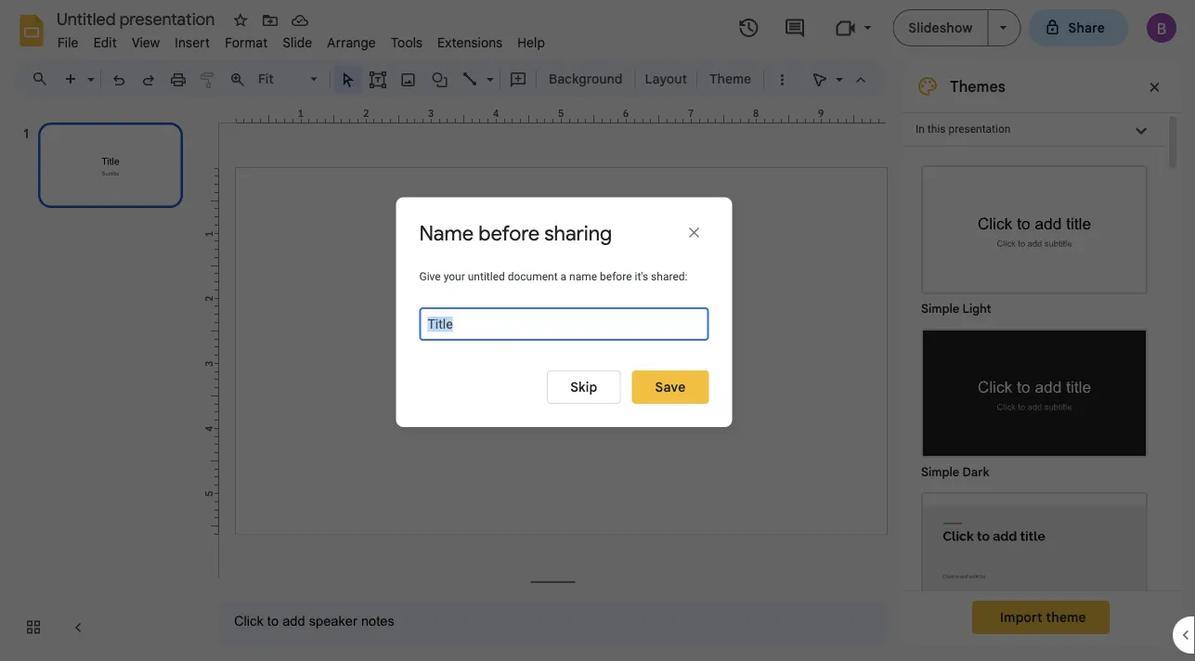 Task type: describe. For each thing, give the bounding box(es) containing it.
simple for simple light
[[922, 302, 960, 316]]

option group inside themes 'section'
[[902, 147, 1166, 662]]

name before sharing
[[420, 221, 612, 247]]

themes
[[951, 77, 1006, 96]]

theme button
[[701, 65, 760, 93]]

simple for simple dark
[[922, 465, 960, 480]]

shared:
[[651, 270, 688, 283]]

document
[[508, 270, 558, 283]]

import
[[1001, 610, 1043, 626]]

dark
[[963, 465, 990, 480]]

give your untitled document a name before it's shared:
[[420, 270, 688, 283]]

save
[[656, 379, 686, 395]]

skip
[[571, 379, 598, 395]]

simple dark
[[922, 465, 990, 480]]

mode and view toolbar
[[806, 60, 876, 98]]

menu bar inside menu bar banner
[[50, 24, 553, 55]]

import theme
[[1001, 610, 1087, 626]]

streamline image
[[924, 494, 1147, 620]]

share. private to only me. image
[[1045, 19, 1062, 36]]

save button
[[632, 371, 709, 404]]

give
[[420, 270, 441, 283]]

it's
[[635, 270, 649, 283]]

menu bar banner
[[0, 0, 1196, 662]]

name before sharing dialog
[[396, 197, 733, 427]]

1 horizontal spatial before
[[600, 270, 632, 283]]

your
[[444, 270, 465, 283]]

light
[[963, 302, 992, 316]]

name before sharing heading
[[420, 221, 612, 247]]



Task type: locate. For each thing, give the bounding box(es) containing it.
Rename text field
[[50, 7, 226, 30]]

0 vertical spatial simple
[[922, 302, 960, 316]]

sharing
[[545, 221, 612, 247]]

0 vertical spatial before
[[479, 221, 540, 247]]

Star checkbox
[[228, 7, 254, 33]]

Simple Light radio
[[912, 156, 1158, 662]]

import theme button
[[973, 601, 1110, 635]]

navigation
[[0, 105, 204, 662]]

0 horizontal spatial before
[[479, 221, 540, 247]]

before up "untitled" at the left of the page
[[479, 221, 540, 247]]

name
[[420, 221, 474, 247]]

name before sharing application
[[0, 0, 1196, 662]]

before
[[479, 221, 540, 247], [600, 270, 632, 283]]

before left it's at the right of the page
[[600, 270, 632, 283]]

themes section
[[902, 60, 1181, 662]]

navigation inside name before sharing application
[[0, 105, 204, 662]]

main toolbar
[[55, 65, 797, 93]]

simple inside radio
[[922, 302, 960, 316]]

Give your untitled document a name before it's shared: text field
[[420, 308, 709, 341]]

theme
[[710, 71, 752, 87]]

1 simple from the top
[[922, 302, 960, 316]]

option group containing simple light
[[902, 147, 1166, 662]]

theme
[[1047, 610, 1087, 626]]

1 vertical spatial simple
[[922, 465, 960, 480]]

background button
[[541, 65, 631, 93]]

untitled
[[468, 270, 505, 283]]

simple light
[[922, 302, 992, 316]]

option group
[[902, 147, 1166, 662]]

2 simple from the top
[[922, 465, 960, 480]]

simple left dark
[[922, 465, 960, 480]]

menu bar
[[50, 24, 553, 55]]

name
[[570, 270, 598, 283]]

simple
[[922, 302, 960, 316], [922, 465, 960, 480]]

simple inside option
[[922, 465, 960, 480]]

Simple Dark radio
[[912, 320, 1158, 483]]

a
[[561, 270, 567, 283]]

Menus field
[[23, 66, 64, 92]]

Streamline radio
[[912, 483, 1158, 647]]

simple left light
[[922, 302, 960, 316]]

1 vertical spatial before
[[600, 270, 632, 283]]

background
[[549, 71, 623, 87]]

skip button
[[547, 371, 621, 404]]



Task type: vqa. For each thing, say whether or not it's contained in the screenshot.
a
yes



